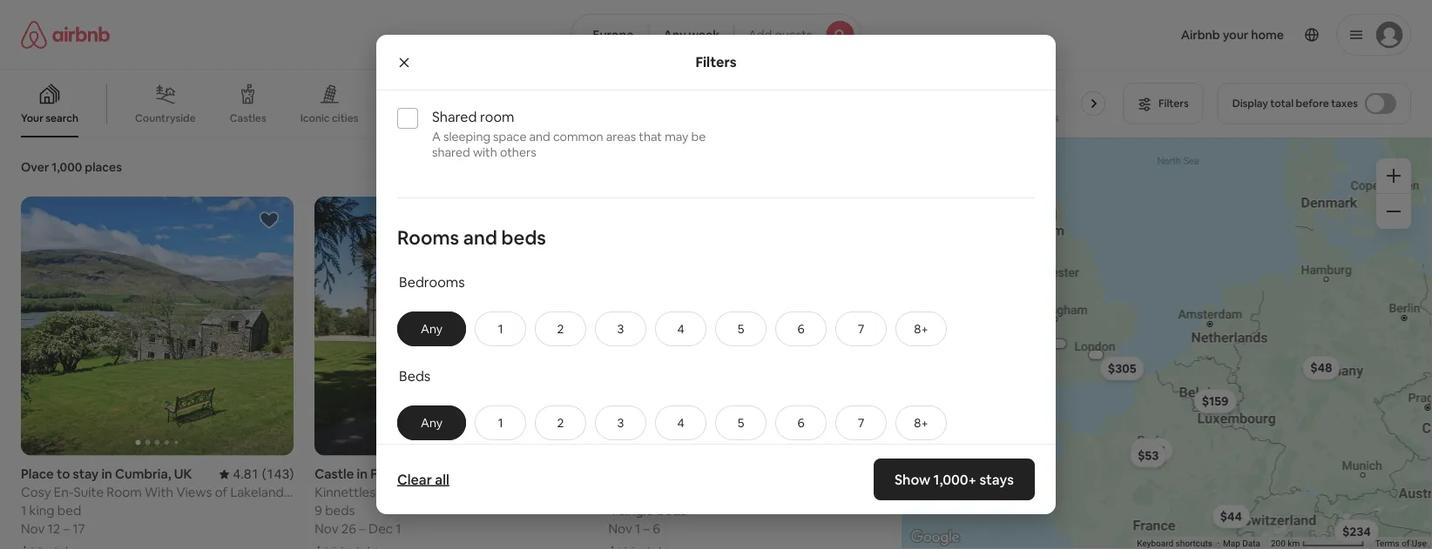Task type: vqa. For each thing, say whether or not it's contained in the screenshot.
the – within the ASHEVILLE, NORTH CAROLINA 588 MILES AWAY 29 NIGHTS · JAN 6 – FEB 4 $12,771 MONTHLY BEFORE TAXES
no



Task type: locate. For each thing, give the bounding box(es) containing it.
6 button for beds
[[776, 406, 827, 441]]

beds right single
[[657, 503, 687, 520]]

4.81 out of 5 average rating,  143 reviews image
[[219, 466, 294, 483]]

6 inside 4 single beds nov 1 – 6
[[653, 521, 661, 538]]

2 3 button from the top
[[595, 406, 647, 441]]

1 vertical spatial 4
[[677, 415, 685, 431]]

breakfasts
[[417, 112, 470, 125]]

4 button
[[655, 312, 707, 347], [655, 406, 707, 441]]

europe
[[593, 27, 634, 43]]

0 vertical spatial 5
[[738, 321, 744, 337]]

1 vertical spatial 7 button
[[836, 406, 887, 441]]

keyboard shortcuts button
[[1138, 538, 1213, 550]]

7 button
[[836, 312, 887, 347], [836, 406, 887, 441]]

1 inside castle in fife, uk kinnettles mansion 9 beds nov 26 – dec 1
[[396, 521, 401, 538]]

4
[[677, 321, 685, 337], [677, 415, 685, 431], [609, 503, 616, 520]]

1 8+ button from the top
[[896, 312, 947, 347]]

others
[[500, 144, 536, 160]]

group for 1 king bed
[[21, 197, 294, 456]]

0 vertical spatial 3 button
[[595, 312, 647, 347]]

any element for bedrooms
[[416, 321, 448, 337]]

areas
[[606, 129, 636, 144]]

0 vertical spatial 8+ element
[[914, 321, 929, 337]]

2 horizontal spatial –
[[644, 521, 650, 538]]

0 horizontal spatial beds
[[325, 503, 355, 520]]

7 for bedrooms
[[858, 321, 865, 337]]

2 any button from the top
[[397, 406, 466, 441]]

2 8+ button from the top
[[896, 406, 947, 441]]

0 vertical spatial any button
[[397, 312, 466, 347]]

None search field
[[571, 14, 861, 56]]

$234 button
[[1335, 520, 1379, 544]]

any element
[[416, 321, 448, 337], [416, 415, 448, 431]]

0 vertical spatial 6 button
[[776, 312, 827, 347]]

any button for beds
[[397, 406, 466, 441]]

nov
[[21, 521, 45, 538], [315, 521, 339, 538], [609, 521, 632, 538]]

8+ button for bedrooms
[[896, 312, 947, 347]]

5 button
[[715, 312, 767, 347], [715, 406, 767, 441]]

any button down beds
[[397, 406, 466, 441]]

4 button for bedrooms
[[655, 312, 707, 347]]

2 – from the left
[[359, 521, 366, 538]]

2
[[557, 321, 564, 337], [557, 415, 564, 431]]

beds down 'others'
[[501, 225, 546, 250]]

1 vertical spatial 5
[[738, 415, 744, 431]]

1 nov from the left
[[21, 521, 45, 538]]

8+ button
[[896, 312, 947, 347], [896, 406, 947, 441]]

8+ element
[[914, 321, 929, 337], [914, 415, 929, 431]]

1
[[498, 321, 503, 337], [498, 415, 503, 431], [21, 503, 26, 520], [396, 521, 401, 538], [635, 521, 641, 538]]

– left 17
[[63, 521, 70, 538]]

any
[[664, 27, 686, 43], [421, 321, 443, 337], [421, 415, 443, 431]]

0 vertical spatial 5 button
[[715, 312, 767, 347]]

0 vertical spatial 8+
[[914, 321, 929, 337]]

design
[[505, 112, 539, 125]]

&
[[408, 112, 415, 125]]

keyboard
[[1138, 539, 1174, 549]]

taxes
[[1332, 97, 1358, 110]]

0 horizontal spatial and
[[463, 225, 497, 250]]

1 3 button from the top
[[595, 312, 647, 347]]

2 7 from the top
[[858, 415, 865, 431]]

in left the fife, at the left of the page
[[357, 466, 368, 483]]

beds for rooms and beds
[[501, 225, 546, 250]]

1 vertical spatial any element
[[416, 415, 448, 431]]

1 8+ from the top
[[914, 321, 929, 337]]

1 horizontal spatial uk
[[399, 466, 417, 483]]

$305
[[1108, 361, 1137, 377]]

1 5 button from the top
[[715, 312, 767, 347]]

2 nov from the left
[[315, 521, 339, 538]]

1 3 from the top
[[617, 321, 624, 337]]

1 4 button from the top
[[655, 312, 707, 347]]

1 vertical spatial 6
[[798, 415, 805, 431]]

may
[[665, 129, 689, 144]]

2 uk from the left
[[399, 466, 417, 483]]

shared
[[432, 107, 477, 125]]

8+ button for beds
[[896, 406, 947, 441]]

2 4 button from the top
[[655, 406, 707, 441]]

uk right cumbria,
[[174, 466, 192, 483]]

beds inside castle in fife, uk kinnettles mansion 9 beds nov 26 – dec 1
[[325, 503, 355, 520]]

$313 button
[[1132, 439, 1174, 463]]

google map
showing 20 stays. region
[[902, 138, 1432, 550]]

any down bedrooms
[[421, 321, 443, 337]]

0 horizontal spatial in
[[101, 466, 112, 483]]

nov inside 1 king bed nov 12 – 17
[[21, 521, 45, 538]]

0 vertical spatial 1 button
[[475, 312, 526, 347]]

nov for 4
[[609, 521, 632, 538]]

0 vertical spatial 8+ button
[[896, 312, 947, 347]]

1 vertical spatial 8+
[[914, 415, 929, 431]]

uk inside castle in fife, uk kinnettles mansion 9 beds nov 26 – dec 1
[[399, 466, 417, 483]]

in inside castle in fife, uk kinnettles mansion 9 beds nov 26 – dec 1
[[357, 466, 368, 483]]

3 – from the left
[[644, 521, 650, 538]]

beds inside "filters" dialog
[[501, 225, 546, 250]]

8+ for bedrooms
[[914, 321, 929, 337]]

1 vertical spatial 8+ button
[[896, 406, 947, 441]]

6 for beds
[[798, 415, 805, 431]]

0 vertical spatial any
[[664, 27, 686, 43]]

iconic
[[300, 111, 330, 125]]

1 vertical spatial 2 button
[[535, 406, 586, 441]]

2 5 from the top
[[738, 415, 744, 431]]

1 inside 1 king bed nov 12 – 17
[[21, 503, 26, 520]]

bedrooms
[[399, 273, 465, 291]]

– down single
[[644, 521, 650, 538]]

2 8+ from the top
[[914, 415, 929, 431]]

1 vertical spatial 1 button
[[475, 406, 526, 441]]

any button down bedrooms
[[397, 312, 466, 347]]

0 vertical spatial 4 button
[[655, 312, 707, 347]]

8+
[[914, 321, 929, 337], [914, 415, 929, 431]]

filters dialog
[[376, 0, 1056, 550]]

add
[[748, 27, 772, 43]]

1 inside 4 single beds nov 1 – 6
[[635, 521, 641, 538]]

national
[[989, 111, 1030, 125]]

nov inside 4 single beds nov 1 – 6
[[609, 521, 632, 538]]

2 1 button from the top
[[475, 406, 526, 441]]

3 nov from the left
[[609, 521, 632, 538]]

– inside 1 king bed nov 12 – 17
[[63, 521, 70, 538]]

1 vertical spatial 3 button
[[595, 406, 647, 441]]

5
[[738, 321, 744, 337], [738, 415, 744, 431]]

1 vertical spatial 3
[[617, 415, 624, 431]]

of
[[1402, 539, 1410, 549]]

and right the rooms
[[463, 225, 497, 250]]

7
[[858, 321, 865, 337], [858, 415, 865, 431]]

1,000
[[52, 159, 82, 175]]

1 2 button from the top
[[535, 312, 586, 347]]

– for 4 single beds nov 1 – 6
[[644, 521, 650, 538]]

$234
[[1343, 524, 1372, 540]]

0 vertical spatial 2 button
[[535, 312, 586, 347]]

0 vertical spatial 6
[[798, 321, 805, 337]]

4 button for beds
[[655, 406, 707, 441]]

4.81
[[233, 466, 259, 483]]

2 vertical spatial any
[[421, 415, 443, 431]]

0 vertical spatial 4
[[677, 321, 685, 337]]

2 2 button from the top
[[535, 406, 586, 441]]

uk up mansion
[[399, 466, 417, 483]]

0 vertical spatial 2
[[557, 321, 564, 337]]

0 vertical spatial 3
[[617, 321, 624, 337]]

26
[[341, 521, 356, 538]]

any left week
[[664, 27, 686, 43]]

2 8+ element from the top
[[914, 415, 929, 431]]

1 8+ element from the top
[[914, 321, 929, 337]]

beds for 4 single beds nov 1 – 6
[[657, 503, 687, 520]]

1 horizontal spatial in
[[357, 466, 368, 483]]

2 2 from the top
[[557, 415, 564, 431]]

6 for bedrooms
[[798, 321, 805, 337]]

5 for bedrooms
[[738, 321, 744, 337]]

–
[[63, 521, 70, 538], [359, 521, 366, 538], [644, 521, 650, 538]]

nov down single
[[609, 521, 632, 538]]

1 king bed nov 12 – 17
[[21, 503, 85, 538]]

1 vertical spatial any
[[421, 321, 443, 337]]

space
[[493, 129, 527, 144]]

in right stay
[[101, 466, 112, 483]]

1 vertical spatial 5 button
[[715, 406, 767, 441]]

1 – from the left
[[63, 521, 70, 538]]

1 horizontal spatial and
[[529, 129, 551, 144]]

map data button
[[1224, 538, 1261, 550]]

1 vertical spatial 4 button
[[655, 406, 707, 441]]

0 horizontal spatial uk
[[174, 466, 192, 483]]

use
[[1412, 539, 1427, 549]]

shared room a sleeping space and common areas that may be shared with others
[[432, 107, 706, 160]]

0 horizontal spatial –
[[63, 521, 70, 538]]

0 vertical spatial any element
[[416, 321, 448, 337]]

1 2 from the top
[[557, 321, 564, 337]]

km
[[1288, 539, 1300, 549]]

2 6 button from the top
[[776, 406, 827, 441]]

any week button
[[649, 14, 735, 56]]

any element down beds
[[416, 415, 448, 431]]

3
[[617, 321, 624, 337], [617, 415, 624, 431]]

any for bedrooms
[[421, 321, 443, 337]]

1 7 button from the top
[[836, 312, 887, 347]]

2 vertical spatial 4
[[609, 503, 616, 520]]

map data
[[1224, 539, 1261, 549]]

2 3 from the top
[[617, 415, 624, 431]]

nov down king
[[21, 521, 45, 538]]

clear all button
[[389, 463, 458, 498]]

beds
[[501, 225, 546, 250], [325, 503, 355, 520], [657, 503, 687, 520]]

1 horizontal spatial –
[[359, 521, 366, 538]]

countryside
[[135, 112, 196, 125]]

1 1 button from the top
[[475, 312, 526, 347]]

5 button for bedrooms
[[715, 312, 767, 347]]

castle in fife, uk kinnettles mansion 9 beds nov 26 – dec 1
[[315, 466, 428, 538]]

1 7 from the top
[[858, 321, 865, 337]]

in
[[101, 466, 112, 483], [357, 466, 368, 483]]

kinnettles
[[315, 485, 376, 502]]

2 any element from the top
[[416, 415, 448, 431]]

and
[[529, 129, 551, 144], [463, 225, 497, 250]]

2 for bedrooms
[[557, 321, 564, 337]]

and down design
[[529, 129, 551, 144]]

0 vertical spatial 7
[[858, 321, 865, 337]]

3 for beds
[[617, 415, 624, 431]]

0 horizontal spatial nov
[[21, 521, 45, 538]]

nov inside castle in fife, uk kinnettles mansion 9 beds nov 26 – dec 1
[[315, 521, 339, 538]]

group
[[0, 70, 1113, 138], [21, 197, 294, 456], [315, 197, 588, 456], [609, 197, 882, 456]]

– inside 4 single beds nov 1 – 6
[[644, 521, 650, 538]]

0 vertical spatial and
[[529, 129, 551, 144]]

1 vertical spatial 6 button
[[776, 406, 827, 441]]

1 6 button from the top
[[776, 312, 827, 347]]

– right 26
[[359, 521, 366, 538]]

1 vertical spatial 7
[[858, 415, 865, 431]]

that
[[639, 129, 662, 144]]

1 any button from the top
[[397, 312, 466, 347]]

1 5 from the top
[[738, 321, 744, 337]]

0 vertical spatial 7 button
[[836, 312, 887, 347]]

1 vertical spatial any button
[[397, 406, 466, 441]]

fife,
[[370, 466, 397, 483]]

3 button for bedrooms
[[595, 312, 647, 347]]

guests
[[775, 27, 812, 43]]

show
[[895, 471, 931, 489]]

2 7 button from the top
[[836, 406, 887, 441]]

beds inside 4 single beds nov 1 – 6
[[657, 503, 687, 520]]

8+ for beds
[[914, 415, 929, 431]]

5 button for beds
[[715, 406, 767, 441]]

2 horizontal spatial beds
[[657, 503, 687, 520]]

1 vertical spatial and
[[463, 225, 497, 250]]

$53 button
[[1131, 444, 1167, 468]]

stay
[[73, 466, 99, 483]]

1 horizontal spatial beds
[[501, 225, 546, 250]]

3 button
[[595, 312, 647, 347], [595, 406, 647, 441]]

beds down kinnettles at the left of page
[[325, 503, 355, 520]]

1 vertical spatial 8+ element
[[914, 415, 929, 431]]

1 vertical spatial 2
[[557, 415, 564, 431]]

2 in from the left
[[357, 466, 368, 483]]

any down beds
[[421, 415, 443, 431]]

2 vertical spatial 6
[[653, 521, 661, 538]]

2 5 button from the top
[[715, 406, 767, 441]]

2 horizontal spatial nov
[[609, 521, 632, 538]]

1 horizontal spatial nov
[[315, 521, 339, 538]]

1 any element from the top
[[416, 321, 448, 337]]

nov down 9 at left
[[315, 521, 339, 538]]

any element down bedrooms
[[416, 321, 448, 337]]



Task type: describe. For each thing, give the bounding box(es) containing it.
$159 button
[[1195, 389, 1237, 414]]

your
[[21, 112, 43, 125]]

rooms
[[397, 225, 459, 250]]

8+ element for bedrooms
[[914, 321, 929, 337]]

any for beds
[[421, 415, 443, 431]]

4 for beds
[[677, 415, 685, 431]]

7 button for bedrooms
[[836, 312, 887, 347]]

with
[[473, 144, 497, 160]]

dec
[[369, 521, 393, 538]]

week
[[689, 27, 720, 43]]

group for 9 beds
[[315, 197, 588, 456]]

map
[[1224, 539, 1241, 549]]

a
[[432, 129, 441, 144]]

12
[[48, 521, 60, 538]]

4.91 (155)
[[821, 466, 882, 483]]

google image
[[907, 527, 964, 550]]

group containing iconic cities
[[0, 70, 1113, 138]]

6 button for bedrooms
[[776, 312, 827, 347]]

– for 1 king bed nov 12 – 17
[[63, 521, 70, 538]]

display total before taxes button
[[1218, 83, 1412, 125]]

add guests button
[[734, 14, 861, 56]]

nov for 1
[[21, 521, 45, 538]]

2 button for beds
[[535, 406, 586, 441]]

1 in from the left
[[101, 466, 112, 483]]

mansion
[[378, 485, 428, 502]]

national parks
[[989, 111, 1059, 125]]

shortcuts
[[1176, 539, 1213, 549]]

iconic cities
[[300, 111, 358, 125]]

data
[[1243, 539, 1261, 549]]

5 for beds
[[738, 415, 744, 431]]

4.81 (143)
[[233, 466, 294, 483]]

1,000+
[[934, 471, 977, 489]]

none search field containing europe
[[571, 14, 861, 56]]

200
[[1271, 539, 1286, 549]]

any button for bedrooms
[[397, 312, 466, 347]]

$48
[[1311, 360, 1333, 376]]

place to stay in cumbria, uk
[[21, 466, 192, 483]]

4.91
[[821, 466, 847, 483]]

castle
[[315, 466, 354, 483]]

display total before taxes
[[1233, 97, 1358, 110]]

(143)
[[262, 466, 294, 483]]

3 button for beds
[[595, 406, 647, 441]]

1 uk from the left
[[174, 466, 192, 483]]

terms
[[1376, 539, 1400, 549]]

over
[[21, 159, 49, 175]]

zoom in image
[[1387, 169, 1401, 183]]

$310
[[1023, 252, 1050, 267]]

total
[[1271, 97, 1294, 110]]

any element for beds
[[416, 415, 448, 431]]

8+ element for beds
[[914, 415, 929, 431]]

2 for beds
[[557, 415, 564, 431]]

– inside castle in fife, uk kinnettles mansion 9 beds nov 26 – dec 1
[[359, 521, 366, 538]]

your search
[[21, 112, 78, 125]]

terms of use link
[[1376, 539, 1427, 549]]

1 button for bedrooms
[[475, 312, 526, 347]]

castles
[[230, 112, 266, 125]]

$310 button
[[1015, 247, 1058, 272]]

place
[[21, 466, 54, 483]]

europe button
[[571, 14, 650, 56]]

filters
[[696, 53, 737, 71]]

beds
[[399, 367, 431, 385]]

$305 button
[[1101, 357, 1145, 381]]

king
[[29, 503, 55, 520]]

$53
[[1138, 448, 1159, 464]]

and inside shared room a sleeping space and common areas that may be shared with others
[[529, 129, 551, 144]]

profile element
[[882, 0, 1412, 70]]

parks
[[1032, 111, 1059, 125]]

4 inside 4 single beds nov 1 – 6
[[609, 503, 616, 520]]

bed
[[386, 112, 406, 125]]

any inside button
[[664, 27, 686, 43]]

1 button for beds
[[475, 406, 526, 441]]

9
[[315, 503, 322, 520]]

zoom out image
[[1387, 205, 1401, 219]]

search
[[46, 112, 78, 125]]

group for nov 1 – 6
[[609, 197, 882, 456]]

200 km button
[[1266, 538, 1370, 550]]

single
[[619, 503, 654, 520]]

show 1,000+ stays
[[895, 471, 1014, 489]]

clear all
[[397, 471, 449, 489]]

common
[[553, 129, 603, 144]]

4 for bedrooms
[[677, 321, 685, 337]]

bed
[[57, 503, 81, 520]]

7 for beds
[[858, 415, 865, 431]]

3 for bedrooms
[[617, 321, 624, 337]]

sleeping
[[443, 129, 491, 144]]

2 button for bedrooms
[[535, 312, 586, 347]]

$44
[[1221, 509, 1243, 525]]

cumbria,
[[115, 466, 171, 483]]

shared
[[432, 144, 470, 160]]

before
[[1296, 97, 1329, 110]]

all
[[435, 471, 449, 489]]

cities
[[332, 111, 358, 125]]

$48 button
[[1303, 356, 1341, 381]]

stays
[[980, 471, 1014, 489]]

bed & breakfasts
[[386, 112, 470, 125]]

rooms and beds
[[397, 225, 546, 250]]

4.91 out of 5 average rating,  155 reviews image
[[807, 466, 882, 483]]

4 single beds nov 1 – 6
[[609, 503, 687, 538]]

add to wishlist: place to stay in cumbria, uk image
[[259, 210, 280, 231]]

(155)
[[850, 466, 882, 483]]

to
[[57, 466, 70, 483]]

7 button for beds
[[836, 406, 887, 441]]

keyboard shortcuts
[[1138, 539, 1213, 549]]

show 1,000+ stays link
[[874, 459, 1035, 501]]

$159
[[1203, 394, 1229, 410]]

$313
[[1139, 443, 1166, 459]]

places
[[85, 159, 122, 175]]

add guests
[[748, 27, 812, 43]]

17
[[73, 521, 85, 538]]

200 km
[[1271, 539, 1303, 549]]

be
[[691, 129, 706, 144]]



